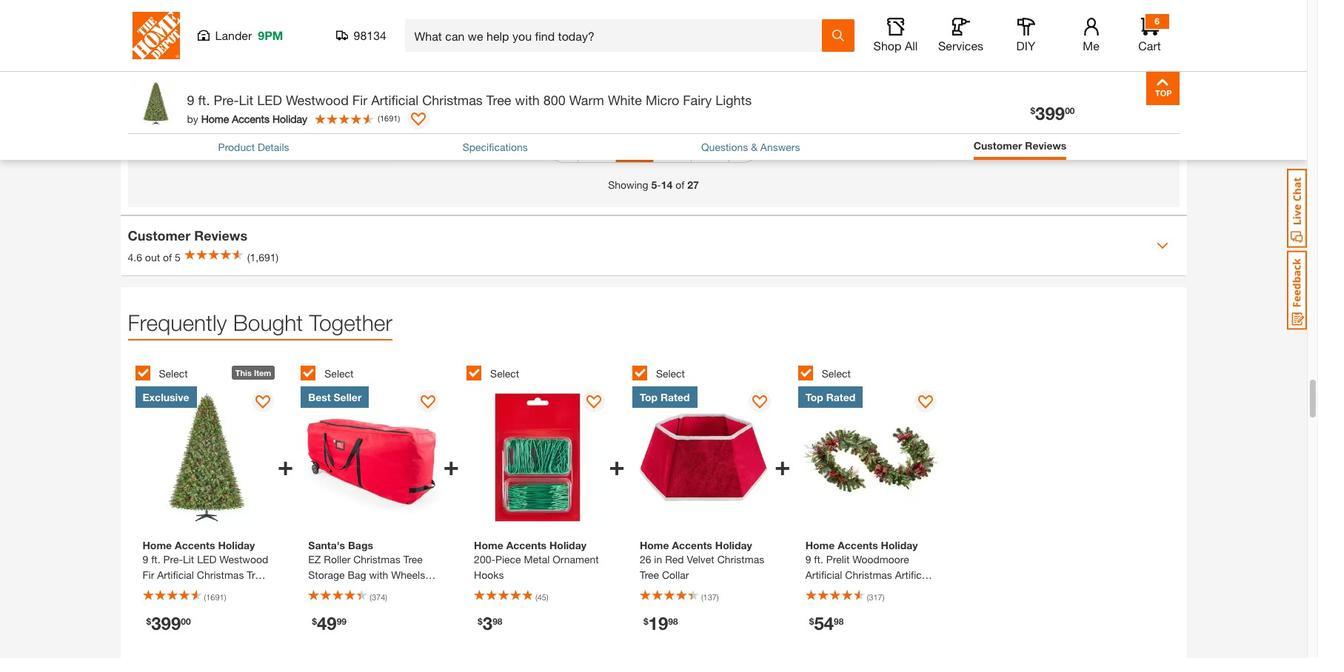 Task type: locate. For each thing, give the bounding box(es) containing it.
1 horizontal spatial rated
[[826, 391, 856, 404]]

ft. left prelit
[[814, 553, 824, 566]]

out
[[145, 251, 160, 264]]

home up in
[[640, 539, 669, 552]]

98 inside $ 54 98
[[834, 616, 844, 627]]

tree up wheels on the left
[[403, 553, 423, 566]]

0 vertical spatial 399
[[1036, 103, 1065, 124]]

$ inside $ 54 98
[[809, 616, 814, 627]]

holiday inside 'home accents holiday 200-piece metal ornament hooks'
[[550, 539, 587, 552]]

0 vertical spatial $ 399 00
[[1031, 103, 1075, 124]]

holiday inside home accents holiday 9 ft. prelit woodmoore artificial christmas artificial christmas garland
[[881, 539, 918, 552]]

2 horizontal spatial 9
[[806, 553, 811, 566]]

1 vertical spatial 00
[[181, 616, 191, 627]]

rated for 54
[[826, 391, 856, 404]]

1 horizontal spatial display image
[[587, 395, 602, 410]]

fairy
[[683, 92, 712, 108]]

0 horizontal spatial customer
[[128, 228, 190, 244]]

0 vertical spatial by
[[154, 29, 166, 41]]

+ inside 3 / 5 group
[[609, 449, 625, 481]]

+ inside 2 / 5 'group'
[[443, 449, 459, 481]]

4 select from the left
[[656, 367, 685, 380]]

(1,691)
[[247, 251, 279, 264]]

( for 3
[[536, 593, 538, 602]]

00 inside 1 / 5 group
[[181, 616, 191, 627]]

374
[[372, 593, 385, 602]]

home for 19
[[640, 539, 669, 552]]

26 in red velvet christmas tree collar image
[[633, 387, 775, 529]]

0 vertical spatial customer reviews
[[974, 139, 1067, 152]]

26
[[640, 553, 651, 566]]

0 horizontal spatial 00
[[181, 616, 191, 627]]

1 vertical spatial customer
[[128, 228, 190, 244]]

00
[[1065, 105, 1075, 116], [181, 616, 191, 627]]

0 horizontal spatial $ 399 00
[[146, 613, 191, 634]]

home for 54
[[806, 539, 835, 552]]

( inside 3 / 5 group
[[536, 593, 538, 602]]

0 horizontal spatial tree
[[403, 553, 423, 566]]

) inside 4 / 5 group
[[717, 593, 719, 602]]

ez
[[308, 553, 321, 566]]

accents for 3
[[506, 539, 547, 552]]

2 top from the left
[[806, 391, 824, 404]]

9 inside home accents holiday 9 ft. prelit woodmoore artificial christmas artificial christmas garland
[[806, 553, 811, 566]]

polygroup button
[[169, 27, 217, 44]]

) for 19
[[717, 593, 719, 602]]

2 98 from the left
[[668, 616, 678, 627]]

3 select from the left
[[490, 367, 519, 380]]

1 horizontal spatial customer
[[974, 139, 1023, 152]]

select inside 1 / 5 group
[[159, 367, 188, 380]]

tree down '26'
[[640, 569, 659, 581]]

) inside 2 / 5 'group'
[[385, 593, 387, 602]]

by right product image
[[187, 112, 198, 125]]

select inside '5 / 5' group
[[822, 367, 851, 380]]

fir
[[352, 92, 368, 108]]

6
[[1155, 16, 1160, 27]]

0 horizontal spatial artificial
[[371, 92, 419, 108]]

0 horizontal spatial top
[[640, 391, 658, 404]]

) down woodmoore on the bottom right of page
[[883, 593, 885, 602]]

me
[[1083, 39, 1100, 53]]

2 vertical spatial 9
[[380, 584, 386, 597]]

What can we help you find today? search field
[[414, 20, 821, 51]]

200-piece metal ornament hooks image
[[467, 387, 609, 529]]

4.6
[[128, 251, 142, 264]]

98
[[493, 616, 503, 627], [668, 616, 678, 627], [834, 616, 844, 627]]

0 horizontal spatial 5
[[175, 251, 181, 264]]

display image inside 1 / 5 group
[[255, 395, 270, 410]]

$ inside $ 19 98
[[644, 616, 649, 627]]

0 horizontal spatial 98
[[493, 616, 503, 627]]

of right out
[[163, 251, 172, 264]]

3 + from the left
[[609, 449, 625, 481]]

tree inside home accents holiday 26 in red velvet christmas tree collar
[[640, 569, 659, 581]]

$ 399 00 inside 1 / 5 group
[[146, 613, 191, 634]]

top for 19
[[640, 391, 658, 404]]

holiday inside home accents holiday 26 in red velvet christmas tree collar
[[715, 539, 752, 552]]

report
[[1121, 62, 1153, 75]]

christmas inside home accents holiday 26 in red velvet christmas tree collar
[[718, 553, 765, 566]]

2 rated from the left
[[826, 391, 856, 404]]

1 horizontal spatial customer reviews
[[974, 139, 1067, 152]]

holiday up the 137
[[715, 539, 752, 552]]

select
[[159, 367, 188, 380], [325, 367, 354, 380], [490, 367, 519, 380], [656, 367, 685, 380], [822, 367, 851, 380]]

$ inside $ 49 99
[[312, 616, 317, 627]]

2 vertical spatial ft.
[[388, 584, 398, 597]]

christmas down prelit
[[806, 584, 853, 597]]

+ inside 4 / 5 group
[[775, 449, 791, 481]]

1 horizontal spatial tree
[[487, 92, 512, 108]]

( inside 4 / 5 group
[[701, 593, 703, 602]]

1 vertical spatial ft.
[[814, 553, 824, 566]]

1 horizontal spatial artificial
[[806, 569, 843, 581]]

0 horizontal spatial display image
[[421, 395, 436, 410]]

home inside 'home accents holiday 200-piece metal ornament hooks'
[[474, 539, 504, 552]]

home inside home accents holiday 26 in red velvet christmas tree collar
[[640, 539, 669, 552]]

1 vertical spatial tree
[[403, 553, 423, 566]]

lit
[[239, 92, 253, 108]]

accents inside home accents holiday 9 ft. prelit woodmoore artificial christmas artificial christmas garland
[[838, 539, 878, 552]]

5 select from the left
[[822, 367, 851, 380]]

top rated inside 4 / 5 group
[[640, 391, 690, 404]]

reviews
[[1025, 139, 1067, 152], [194, 228, 248, 244]]

( inside '5 / 5' group
[[867, 593, 869, 602]]

seller
[[334, 391, 362, 404]]

2 top rated from the left
[[806, 391, 856, 404]]

) for 49
[[385, 593, 387, 602]]

1 horizontal spatial $ 399 00
[[1031, 103, 1075, 124]]

display image
[[411, 113, 426, 127], [255, 395, 270, 410], [753, 395, 767, 410], [918, 395, 933, 410]]

2 horizontal spatial ft.
[[814, 553, 824, 566]]

tree up specifications
[[487, 92, 512, 108]]

ft. inside santa's bags ez roller christmas tree storage bag with wheels for trees up to 9 ft. tall
[[388, 584, 398, 597]]

1 top from the left
[[640, 391, 658, 404]]

9pm
[[258, 28, 283, 42]]

( for 54
[[867, 593, 869, 602]]

)
[[398, 113, 400, 123], [385, 593, 387, 602], [547, 593, 549, 602], [717, 593, 719, 602], [883, 593, 885, 602]]

1 98 from the left
[[493, 616, 503, 627]]

questions & answers
[[701, 141, 800, 153]]

0 vertical spatial 00
[[1065, 105, 1075, 116]]

) for 3
[[547, 593, 549, 602]]

rated inside '5 / 5' group
[[826, 391, 856, 404]]

warm
[[570, 92, 604, 108]]

accents up velvet
[[672, 539, 713, 552]]

with up to
[[369, 569, 388, 581]]

frequently
[[128, 309, 227, 335]]

holiday
[[273, 112, 307, 125], [550, 539, 587, 552], [715, 539, 752, 552], [881, 539, 918, 552]]

27
[[688, 178, 699, 191]]

by for by home accents holiday
[[187, 112, 198, 125]]

accents up prelit
[[838, 539, 878, 552]]

98 for 3
[[493, 616, 503, 627]]

0 vertical spatial tree
[[487, 92, 512, 108]]

christmas right velvet
[[718, 553, 765, 566]]

1 + from the left
[[278, 449, 294, 481]]

2 display image from the left
[[587, 395, 602, 410]]

accents for 19
[[672, 539, 713, 552]]

2 horizontal spatial tree
[[640, 569, 659, 581]]

) down home accents holiday 26 in red velvet christmas tree collar
[[717, 593, 719, 602]]

accents inside home accents holiday 26 in red velvet christmas tree collar
[[672, 539, 713, 552]]

1 / 5 group
[[135, 357, 294, 656]]

98 inside $ 19 98
[[668, 616, 678, 627]]

5 right out
[[175, 251, 181, 264]]

artificial down woodmoore on the bottom right of page
[[895, 569, 932, 581]]

collar
[[662, 569, 689, 581]]

home
[[201, 112, 229, 125], [474, 539, 504, 552], [640, 539, 669, 552], [806, 539, 835, 552]]

top inside 4 / 5 group
[[640, 391, 658, 404]]

4 / 5 group
[[633, 357, 791, 656]]

1 select from the left
[[159, 367, 188, 380]]

bags
[[348, 539, 373, 552]]

1 vertical spatial of
[[163, 251, 172, 264]]

$ for home accents holiday 9 ft. prelit woodmoore artificial christmas artificial christmas garland
[[809, 616, 814, 627]]

christmas down bags
[[353, 553, 401, 566]]

$ 54 98
[[809, 613, 844, 634]]

9 left prelit
[[806, 553, 811, 566]]

&
[[751, 141, 758, 153]]

artificial down prelit
[[806, 569, 843, 581]]

top button
[[1146, 72, 1180, 105]]

lander 9pm
[[215, 28, 283, 42]]

98 inside $ 3 98
[[493, 616, 503, 627]]

artificial up ( 1691 )
[[371, 92, 419, 108]]

2 vertical spatial tree
[[640, 569, 659, 581]]

1 horizontal spatial top
[[806, 391, 824, 404]]

top
[[640, 391, 658, 404], [806, 391, 824, 404]]

0 horizontal spatial reviews
[[194, 228, 248, 244]]

top inside '5 / 5' group
[[806, 391, 824, 404]]

+
[[278, 449, 294, 481], [443, 449, 459, 481], [609, 449, 625, 481], [775, 449, 791, 481]]

5
[[651, 178, 657, 191], [175, 251, 181, 264]]

0 horizontal spatial top rated
[[640, 391, 690, 404]]

rated
[[661, 391, 690, 404], [826, 391, 856, 404]]

) inside 3 / 5 group
[[547, 593, 549, 602]]

services button
[[937, 18, 985, 53]]

accents up the "metal"
[[506, 539, 547, 552]]

1 vertical spatial with
[[369, 569, 388, 581]]

0 horizontal spatial with
[[369, 569, 388, 581]]

4
[[707, 138, 714, 154]]

0 vertical spatial 5
[[651, 178, 657, 191]]

accents inside 'home accents holiday 200-piece metal ornament hooks'
[[506, 539, 547, 552]]

0 horizontal spatial 399
[[151, 613, 181, 634]]

report button
[[1121, 61, 1153, 77]]

9 right to
[[380, 584, 386, 597]]

artificial for woodmoore
[[806, 569, 843, 581]]

) inside '5 / 5' group
[[883, 593, 885, 602]]

answers
[[761, 141, 800, 153]]

0 horizontal spatial of
[[163, 251, 172, 264]]

2 select from the left
[[325, 367, 354, 380]]

home inside home accents holiday 9 ft. prelit woodmoore artificial christmas artificial christmas garland
[[806, 539, 835, 552]]

polygroup
[[169, 29, 217, 41]]

holiday for 54
[[881, 539, 918, 552]]

with left 800
[[515, 92, 540, 108]]

0 horizontal spatial by
[[154, 29, 166, 41]]

5 left 14
[[651, 178, 657, 191]]

santa's bags ez roller christmas tree storage bag with wheels for trees up to 9 ft. tall
[[308, 539, 425, 597]]

specifications button
[[463, 139, 528, 155], [463, 139, 528, 155]]

me button
[[1068, 18, 1115, 53]]

1 top rated from the left
[[640, 391, 690, 404]]

1 vertical spatial reviews
[[194, 228, 248, 244]]

1 horizontal spatial reviews
[[1025, 139, 1067, 152]]

1 vertical spatial 399
[[151, 613, 181, 634]]

1 horizontal spatial 98
[[668, 616, 678, 627]]

0 vertical spatial 9
[[187, 92, 194, 108]]

rated for 19
[[661, 391, 690, 404]]

holiday up woodmoore on the bottom right of page
[[881, 539, 918, 552]]

ez roller christmas tree storage bag with wheels for trees up to 9 ft. tall image
[[301, 387, 443, 529]]

holiday up the ornament
[[550, 539, 587, 552]]

0 horizontal spatial customer reviews
[[128, 228, 248, 244]]

questions & answers button
[[701, 139, 800, 155], [701, 139, 800, 155]]

holiday for 19
[[715, 539, 752, 552]]

1 vertical spatial 5
[[175, 251, 181, 264]]

$ inside 1 / 5 group
[[146, 616, 151, 627]]

ft. left pre-
[[198, 92, 210, 108]]

399
[[1036, 103, 1065, 124], [151, 613, 181, 634]]

by left polygroup
[[154, 29, 166, 41]]

product details
[[218, 141, 289, 153]]

caret image
[[1157, 240, 1169, 252]]

white
[[608, 92, 642, 108]]

49
[[317, 613, 337, 634]]

select inside 4 / 5 group
[[656, 367, 685, 380]]

woodmoore
[[853, 553, 909, 566]]

led
[[257, 92, 282, 108]]

display image inside '5 / 5' group
[[918, 395, 933, 410]]

1 horizontal spatial of
[[676, 178, 685, 191]]

2 horizontal spatial artificial
[[895, 569, 932, 581]]

200-
[[474, 553, 495, 566]]

questions
[[701, 141, 748, 153]]

rated inside 4 / 5 group
[[661, 391, 690, 404]]

( inside 2 / 5 'group'
[[370, 593, 372, 602]]

0 horizontal spatial rated
[[661, 391, 690, 404]]

) right to
[[385, 593, 387, 602]]

select for 19
[[656, 367, 685, 380]]

0 vertical spatial with
[[515, 92, 540, 108]]

1 vertical spatial by
[[187, 112, 198, 125]]

velvet
[[687, 553, 715, 566]]

top rated inside '5 / 5' group
[[806, 391, 856, 404]]

9 right product image
[[187, 92, 194, 108]]

home up 200-
[[474, 539, 504, 552]]

0 vertical spatial reviews
[[1025, 139, 1067, 152]]

2 + from the left
[[443, 449, 459, 481]]

home up prelit
[[806, 539, 835, 552]]

product details button
[[218, 139, 289, 155], [218, 139, 289, 155]]

display image inside 4 / 5 group
[[753, 395, 767, 410]]

$ 399 00
[[1031, 103, 1075, 124], [146, 613, 191, 634]]

1 horizontal spatial ft.
[[388, 584, 398, 597]]

1 vertical spatial 9
[[806, 553, 811, 566]]

home accents holiday 200-piece metal ornament hooks
[[474, 539, 599, 581]]

9
[[187, 92, 194, 108], [806, 553, 811, 566], [380, 584, 386, 597]]

1 rated from the left
[[661, 391, 690, 404]]

together
[[309, 309, 393, 335]]

pre-
[[214, 92, 239, 108]]

select inside 2 / 5 'group'
[[325, 367, 354, 380]]

2 horizontal spatial 98
[[834, 616, 844, 627]]

1 horizontal spatial top rated
[[806, 391, 856, 404]]

0 vertical spatial ft.
[[198, 92, 210, 108]]

) down 'home accents holiday 200-piece metal ornament hooks'
[[547, 593, 549, 602]]

4 link
[[692, 130, 729, 162]]

1 horizontal spatial 5
[[651, 178, 657, 191]]

ft. left the tall
[[388, 584, 398, 597]]

1 horizontal spatial by
[[187, 112, 198, 125]]

3 / 5 group
[[467, 357, 625, 656]]

4 + from the left
[[775, 449, 791, 481]]

frequently bought together
[[128, 309, 393, 335]]

display image
[[421, 395, 436, 410], [587, 395, 602, 410]]

holiday down led
[[273, 112, 307, 125]]

christmas
[[422, 92, 483, 108], [353, 553, 401, 566], [718, 553, 765, 566], [845, 569, 893, 581], [806, 584, 853, 597]]

1 horizontal spatial 9
[[380, 584, 386, 597]]

( for 49
[[370, 593, 372, 602]]

of left 27
[[676, 178, 685, 191]]

select for 49
[[325, 367, 354, 380]]

showing 5 - 14 of 27
[[608, 178, 699, 191]]

$ inside $ 3 98
[[478, 616, 483, 627]]

to
[[368, 584, 377, 597]]

home down pre-
[[201, 112, 229, 125]]

storage
[[308, 569, 345, 581]]

21,
[[248, 29, 262, 41]]

3 98 from the left
[[834, 616, 844, 627]]

best
[[308, 391, 331, 404]]

1 horizontal spatial 00
[[1065, 105, 1075, 116]]

98 for 19
[[668, 616, 678, 627]]

1 vertical spatial $ 399 00
[[146, 613, 191, 634]]

product
[[218, 141, 255, 153]]

( 137 )
[[701, 593, 719, 602]]

(
[[378, 113, 380, 123], [370, 593, 372, 602], [536, 593, 538, 602], [701, 593, 703, 602], [867, 593, 869, 602]]

99
[[337, 616, 347, 627]]



Task type: describe. For each thing, give the bounding box(es) containing it.
( 45 )
[[536, 593, 549, 602]]

$ 3 98
[[478, 613, 503, 634]]

by for by polygroup | nov 21, 2023
[[154, 29, 166, 41]]

0 vertical spatial customer
[[974, 139, 1023, 152]]

1 display image from the left
[[421, 395, 436, 410]]

$ 49 99
[[312, 613, 347, 634]]

0 horizontal spatial 9
[[187, 92, 194, 108]]

accents down lit
[[232, 112, 270, 125]]

9 ft. prelit woodmoore artificial christmas artificial christmas garland image
[[798, 387, 941, 529]]

details
[[258, 141, 289, 153]]

artificial for fir
[[371, 92, 419, 108]]

137
[[703, 593, 717, 602]]

top rated for 54
[[806, 391, 856, 404]]

+ for 3 / 5 group
[[609, 449, 625, 481]]

accents for 54
[[838, 539, 878, 552]]

shop all button
[[872, 18, 920, 53]]

3
[[483, 613, 493, 634]]

roller
[[324, 553, 351, 566]]

98 for 54
[[834, 616, 844, 627]]

98134
[[354, 28, 387, 42]]

|
[[220, 29, 223, 41]]

tall
[[401, 584, 416, 597]]

home accents holiday 9 ft. prelit woodmoore artificial christmas artificial christmas garland
[[806, 539, 932, 597]]

holiday for 3
[[550, 539, 587, 552]]

) for 54
[[883, 593, 885, 602]]

( 1691 )
[[378, 113, 400, 123]]

399 inside 1 / 5 group
[[151, 613, 181, 634]]

19
[[649, 613, 668, 634]]

shop all
[[874, 39, 918, 53]]

nov
[[226, 29, 245, 41]]

lander
[[215, 28, 252, 42]]

up
[[351, 584, 365, 597]]

-
[[657, 178, 661, 191]]

cart
[[1139, 39, 1161, 53]]

with inside santa's bags ez roller christmas tree storage bag with wheels for trees up to 9 ft. tall
[[369, 569, 388, 581]]

tree inside santa's bags ez roller christmas tree storage bag with wheels for trees up to 9 ft. tall
[[403, 553, 423, 566]]

ft. inside home accents holiday 9 ft. prelit woodmoore artificial christmas artificial christmas garland
[[814, 553, 824, 566]]

14
[[661, 178, 673, 191]]

$ 19 98
[[644, 613, 678, 634]]

in
[[654, 553, 662, 566]]

top rated for 19
[[640, 391, 690, 404]]

2023
[[265, 29, 288, 41]]

garland
[[856, 584, 892, 597]]

lights
[[716, 92, 752, 108]]

diy button
[[1003, 18, 1050, 53]]

9 inside santa's bags ez roller christmas tree storage bag with wheels for trees up to 9 ft. tall
[[380, 584, 386, 597]]

helpful? button
[[154, 55, 203, 77]]

317
[[869, 593, 883, 602]]

micro
[[646, 92, 679, 108]]

diy
[[1017, 39, 1036, 53]]

$ for home accents holiday 26 in red velvet christmas tree collar
[[644, 616, 649, 627]]

4 navigation
[[547, 119, 760, 177]]

by home accents holiday
[[187, 112, 307, 125]]

product image image
[[131, 79, 180, 127]]

1 horizontal spatial with
[[515, 92, 540, 108]]

helpful?
[[162, 60, 195, 71]]

cart 6
[[1139, 16, 1161, 53]]

christmas inside santa's bags ez roller christmas tree storage bag with wheels for trees up to 9 ft. tall
[[353, 553, 401, 566]]

$ for home accents holiday 200-piece metal ornament hooks
[[478, 616, 483, 627]]

showing
[[608, 178, 649, 191]]

+ inside 1 / 5 group
[[278, 449, 294, 481]]

the home depot logo image
[[132, 12, 180, 59]]

bought
[[233, 309, 303, 335]]

$ for santa's bags ez roller christmas tree storage bag with wheels for trees up to 9 ft. tall
[[312, 616, 317, 627]]

98134 button
[[336, 28, 387, 43]]

bag
[[348, 569, 366, 581]]

item
[[254, 368, 271, 378]]

wheels
[[391, 569, 425, 581]]

0 vertical spatial of
[[676, 178, 685, 191]]

piece
[[495, 553, 521, 566]]

shop
[[874, 39, 902, 53]]

live chat image
[[1287, 169, 1307, 248]]

9 ft. pre-lit led westwood fir artificial christmas tree with 800 warm white micro fairy lights
[[187, 92, 752, 108]]

4.6 out of 5
[[128, 251, 181, 264]]

1 vertical spatial customer reviews
[[128, 228, 248, 244]]

5 / 5 group
[[798, 357, 957, 656]]

+ for 2 / 5 'group'
[[443, 449, 459, 481]]

feedback link image
[[1287, 250, 1307, 330]]

all
[[905, 39, 918, 53]]

metal
[[524, 553, 550, 566]]

select for 54
[[822, 367, 851, 380]]

+ for 4 / 5 group
[[775, 449, 791, 481]]

christmas up garland at the right of page
[[845, 569, 893, 581]]

hooks
[[474, 569, 504, 581]]

christmas up specifications
[[422, 92, 483, 108]]

( 317 )
[[867, 593, 885, 602]]

0 horizontal spatial ft.
[[198, 92, 210, 108]]

) down 9 ft. pre-lit led westwood fir artificial christmas tree with 800 warm white micro fairy lights
[[398, 113, 400, 123]]

home for 3
[[474, 539, 504, 552]]

this item
[[235, 368, 271, 378]]

trees
[[324, 584, 348, 597]]

select inside 3 / 5 group
[[490, 367, 519, 380]]

45
[[538, 593, 547, 602]]

westwood
[[286, 92, 349, 108]]

1691
[[380, 113, 398, 123]]

exclusive
[[143, 391, 189, 404]]

best seller
[[308, 391, 362, 404]]

( for 19
[[701, 593, 703, 602]]

top for 54
[[806, 391, 824, 404]]

home accents holiday 26 in red velvet christmas tree collar
[[640, 539, 765, 581]]

800
[[544, 92, 566, 108]]

prelit
[[826, 553, 850, 566]]

for
[[308, 584, 321, 597]]

ornament
[[553, 553, 599, 566]]

1 horizontal spatial 399
[[1036, 103, 1065, 124]]

2 / 5 group
[[301, 357, 459, 656]]



Task type: vqa. For each thing, say whether or not it's contained in the screenshot.
the right YOU
no



